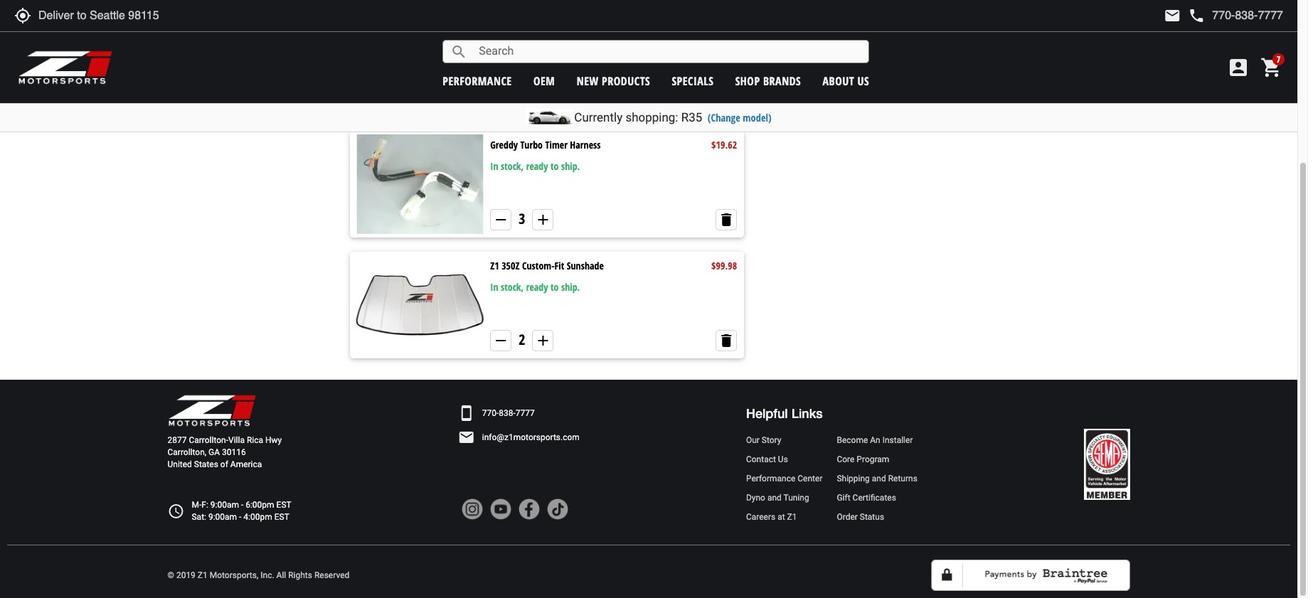 Task type: locate. For each thing, give the bounding box(es) containing it.
1 vertical spatial in stock, ready to ship.
[[490, 280, 580, 294]]

an
[[870, 435, 881, 445]]

helpful
[[746, 406, 788, 421]]

0 vertical spatial to
[[551, 159, 559, 173]]

0 horizontal spatial us
[[778, 455, 788, 465]]

2
[[702, 66, 706, 76], [519, 88, 525, 107], [519, 330, 525, 350]]

z1 350z custom-fit sunshade image
[[354, 255, 487, 355]]

1 vertical spatial remove
[[493, 211, 510, 228]]

ship. down 'timer' on the left
[[561, 159, 580, 173]]

ready for 2
[[526, 280, 548, 294]]

tiktok link image
[[547, 499, 568, 520]]

2 stock, from the top
[[501, 280, 524, 294]]

6:00pm
[[246, 500, 274, 510]]

1 vertical spatial $11.23
[[671, 66, 694, 76]]

returns
[[889, 474, 918, 484]]

account_box link
[[1224, 56, 1254, 79]]

info@z1motorsports.com
[[482, 432, 580, 442]]

options
[[521, 38, 548, 48]]

our
[[746, 435, 760, 445]]

core program
[[837, 455, 890, 465]]

1 stock, from the top
[[501, 159, 524, 173]]

instagram link image
[[462, 499, 483, 520]]

info@z1motorsports.com link
[[482, 432, 580, 444]]

1 vertical spatial z1
[[787, 513, 797, 522]]

$11.23 inside base price: $11.23 selected options
[[530, 26, 553, 36]]

2019
[[176, 571, 196, 581]]

order
[[837, 513, 858, 522]]

base price: $11.23 selected options
[[490, 26, 553, 48]]

$11.23
[[530, 26, 553, 36], [671, 66, 694, 76]]

0 vertical spatial in
[[490, 159, 498, 173]]

email
[[458, 429, 475, 446]]

gift certificates link
[[837, 492, 918, 505]]

and right dyno
[[768, 493, 782, 503]]

america
[[230, 460, 262, 470]]

0 vertical spatial stock,
[[501, 159, 524, 173]]

2 delete from the top
[[718, 211, 735, 228]]

9:00am right f:
[[210, 500, 239, 510]]

in stock, ready to ship. down turbo
[[490, 159, 580, 173]]

1 remove from the top
[[493, 90, 510, 107]]

1 vertical spatial and
[[768, 493, 782, 503]]

0 vertical spatial $11.23
[[530, 26, 553, 36]]

to down fit
[[551, 280, 559, 294]]

delete for $19.62
[[718, 211, 735, 228]]

us right about
[[858, 73, 870, 89]]

1 ready from the top
[[526, 159, 548, 173]]

-
[[241, 500, 244, 510], [239, 513, 242, 522]]

stock,
[[501, 159, 524, 173], [501, 280, 524, 294]]

villa
[[228, 435, 245, 445]]

1 vertical spatial us
[[778, 455, 788, 465]]

new products
[[577, 73, 650, 89]]

0 vertical spatial ship.
[[561, 159, 580, 173]]

1 ship. from the top
[[561, 159, 580, 173]]

carrollton,
[[168, 447, 206, 457]]

2 vertical spatial 2
[[519, 330, 525, 350]]

ship. down fit
[[561, 280, 580, 294]]

greddy
[[490, 138, 518, 151]]

new
[[577, 73, 599, 89]]

menu containing 2
[[343, 0, 752, 373]]

in down greddy
[[490, 159, 498, 173]]

2 remove from the top
[[493, 211, 510, 228]]

2 ready from the top
[[526, 280, 548, 294]]

2 vertical spatial delete
[[718, 332, 735, 350]]

in stock, ready to ship. for 2
[[490, 280, 580, 294]]

z1 inside menu
[[490, 259, 499, 272]]

(change
[[708, 111, 741, 125]]

ready down turbo
[[526, 159, 548, 173]]

z1 right at
[[787, 513, 797, 522]]

2 to from the top
[[551, 280, 559, 294]]

to down 'timer' on the left
[[551, 159, 559, 173]]

z1 right 2019
[[198, 571, 208, 581]]

2 ship. from the top
[[561, 280, 580, 294]]

1 horizontal spatial and
[[872, 474, 886, 484]]

9:00am
[[210, 500, 239, 510], [208, 513, 237, 522]]

1 vertical spatial in
[[490, 280, 498, 294]]

facebook link image
[[519, 499, 540, 520]]

delete
[[718, 90, 735, 107], [718, 211, 735, 228], [718, 332, 735, 350]]

2 in from the top
[[490, 280, 498, 294]]

2 vertical spatial add
[[535, 332, 552, 350]]

1 in stock, ready to ship. from the top
[[490, 159, 580, 173]]

1 to from the top
[[551, 159, 559, 173]]

2 horizontal spatial z1
[[787, 513, 797, 522]]

oem
[[534, 73, 555, 89]]

1 vertical spatial stock,
[[501, 280, 524, 294]]

in for 2
[[490, 280, 498, 294]]

ready down custom-
[[526, 280, 548, 294]]

core
[[837, 455, 855, 465]]

=
[[708, 66, 712, 76]]

careers
[[746, 513, 776, 522]]

0 horizontal spatial $11.23
[[530, 26, 553, 36]]

- left the 4:00pm
[[239, 513, 242, 522]]

0 vertical spatial 2
[[702, 66, 706, 76]]

about
[[823, 73, 855, 89]]

to
[[551, 159, 559, 173], [551, 280, 559, 294]]

stock, for 2
[[501, 280, 524, 294]]

remove for z1
[[493, 332, 510, 350]]

z1 left 350z
[[490, 259, 499, 272]]

sunshade
[[567, 259, 604, 272]]

and down core program link
[[872, 474, 886, 484]]

ga
[[209, 447, 220, 457]]

0 vertical spatial add
[[535, 90, 552, 107]]

stock, down greddy
[[501, 159, 524, 173]]

est right 6:00pm
[[276, 500, 292, 510]]

9:00am right sat:
[[208, 513, 237, 522]]

us down our story link at bottom
[[778, 455, 788, 465]]

harness
[[570, 138, 601, 151]]

tuning
[[784, 493, 810, 503]]

0 vertical spatial us
[[858, 73, 870, 89]]

1 in from the top
[[490, 159, 498, 173]]

1 vertical spatial add
[[535, 211, 552, 228]]

0 vertical spatial remove
[[493, 90, 510, 107]]

0 vertical spatial delete
[[718, 90, 735, 107]]

1 vertical spatial to
[[551, 280, 559, 294]]

story
[[762, 435, 782, 445]]

3 add from the top
[[535, 332, 552, 350]]

Search search field
[[468, 41, 869, 63]]

stock, down 350z
[[501, 280, 524, 294]]

smartphone
[[458, 405, 475, 422]]

est right the 4:00pm
[[274, 513, 289, 522]]

1 vertical spatial -
[[239, 513, 242, 522]]

1 vertical spatial ship.
[[561, 280, 580, 294]]

2 add from the top
[[535, 211, 552, 228]]

ship. for 3
[[561, 159, 580, 173]]

contact
[[746, 455, 776, 465]]

$11.23 x 2 = $22.46
[[671, 66, 737, 76]]

2 vertical spatial remove
[[493, 332, 510, 350]]

installer
[[883, 435, 913, 445]]

careers at z1
[[746, 513, 797, 522]]

$22.46
[[714, 66, 737, 76]]

links
[[792, 406, 823, 421]]

dyno and tuning
[[746, 493, 810, 503]]

us
[[858, 73, 870, 89], [778, 455, 788, 465]]

shop brands link
[[736, 73, 801, 89]]

brands
[[764, 73, 801, 89]]

to for 3
[[551, 159, 559, 173]]

shopping_cart link
[[1257, 56, 1284, 79]]

custom-
[[522, 259, 555, 272]]

core program link
[[837, 454, 918, 466]]

0 vertical spatial ready
[[526, 159, 548, 173]]

0 vertical spatial in stock, ready to ship.
[[490, 159, 580, 173]]

1 horizontal spatial us
[[858, 73, 870, 89]]

performance link
[[443, 73, 512, 89]]

$11.23 left x
[[671, 66, 694, 76]]

and for returns
[[872, 474, 886, 484]]

delete for $99.98
[[718, 332, 735, 350]]

in down "z1 350z custom-fit sunshade" link
[[490, 280, 498, 294]]

menu
[[343, 0, 752, 373]]

inc.
[[261, 571, 274, 581]]

z1 company logo image
[[168, 394, 257, 427]]

ship.
[[561, 159, 580, 173], [561, 280, 580, 294]]

2 vertical spatial z1
[[198, 571, 208, 581]]

my_location
[[14, 7, 31, 24]]

$11.23 up options
[[530, 26, 553, 36]]

- left 6:00pm
[[241, 500, 244, 510]]

in stock, ready to ship. down custom-
[[490, 280, 580, 294]]

stock, for 3
[[501, 159, 524, 173]]

z1
[[490, 259, 499, 272], [787, 513, 797, 522], [198, 571, 208, 581]]

0 vertical spatial z1
[[490, 259, 499, 272]]

of
[[220, 460, 228, 470]]

turbo
[[521, 138, 543, 151]]

1 vertical spatial delete
[[718, 211, 735, 228]]

0 horizontal spatial z1
[[198, 571, 208, 581]]

3 delete from the top
[[718, 332, 735, 350]]

currently shopping: r35 (change model)
[[574, 110, 772, 125]]

ready
[[526, 159, 548, 173], [526, 280, 548, 294]]

shop
[[736, 73, 760, 89]]

contact us link
[[746, 454, 823, 466]]

0 horizontal spatial and
[[768, 493, 782, 503]]

x
[[696, 66, 700, 76]]

1 add from the top
[[535, 90, 552, 107]]

$99.98
[[712, 259, 737, 272]]

1 horizontal spatial z1
[[490, 259, 499, 272]]

sat:
[[192, 513, 206, 522]]

in
[[490, 159, 498, 173], [490, 280, 498, 294]]

1 horizontal spatial $11.23
[[671, 66, 694, 76]]

3 remove from the top
[[493, 332, 510, 350]]

1 vertical spatial ready
[[526, 280, 548, 294]]

2 in stock, ready to ship. from the top
[[490, 280, 580, 294]]

0 vertical spatial and
[[872, 474, 886, 484]]

specials link
[[672, 73, 714, 89]]



Task type: vqa. For each thing, say whether or not it's contained in the screenshot.
Show More corresponding to Model
no



Task type: describe. For each thing, give the bounding box(es) containing it.
350z
[[502, 259, 520, 272]]

©
[[168, 571, 174, 581]]

oem link
[[534, 73, 555, 89]]

mail link
[[1164, 7, 1181, 24]]

become an installer link
[[837, 435, 918, 447]]

small
[[718, 50, 737, 60]]

mail
[[1164, 7, 1181, 24]]

z1 for © 2019 z1 motorsports, inc. all rights reserved
[[198, 571, 208, 581]]

1 delete from the top
[[718, 90, 735, 107]]

our story link
[[746, 435, 823, 447]]

phone
[[1189, 7, 1206, 24]]

states
[[194, 460, 218, 470]]

order status
[[837, 513, 885, 522]]

1 vertical spatial 9:00am
[[208, 513, 237, 522]]

4:00pm
[[244, 513, 272, 522]]

status
[[860, 513, 885, 522]]

shop brands
[[736, 73, 801, 89]]

us for about us
[[858, 73, 870, 89]]

z1 for careers at z1
[[787, 513, 797, 522]]

mail phone
[[1164, 7, 1206, 24]]

1 vertical spatial 2
[[519, 88, 525, 107]]

youtube link image
[[490, 499, 511, 520]]

email info@z1motorsports.com
[[458, 429, 580, 446]]

program
[[857, 455, 890, 465]]

currently
[[574, 110, 623, 125]]

m-
[[192, 500, 202, 510]]

gift certificates
[[837, 493, 896, 503]]

phone link
[[1189, 7, 1284, 24]]

1 vertical spatial est
[[274, 513, 289, 522]]

center
[[798, 474, 823, 484]]

in stock, ready to ship. for 3
[[490, 159, 580, 173]]

in for 3
[[490, 159, 498, 173]]

new products link
[[577, 73, 650, 89]]

shopping_cart
[[1261, 56, 1284, 79]]

(change model) link
[[708, 111, 772, 125]]

our story
[[746, 435, 782, 445]]

united
[[168, 460, 192, 470]]

ready for 3
[[526, 159, 548, 173]]

0 vertical spatial -
[[241, 500, 244, 510]]

ship. for 2
[[561, 280, 580, 294]]

3
[[519, 209, 525, 228]]

0 vertical spatial est
[[276, 500, 292, 510]]

gift
[[837, 493, 851, 503]]

greddy turbo timer harness link
[[490, 138, 601, 152]]

z1 350z custom-fit sunshade link
[[490, 259, 604, 273]]

hwy
[[265, 435, 282, 445]]

greddy turbo timer harness image
[[354, 134, 487, 234]]

2877
[[168, 435, 187, 445]]

z1 motorsports logo image
[[18, 50, 113, 85]]

z1 350z custom-fit sunshade
[[490, 259, 604, 272]]

about us
[[823, 73, 870, 89]]

reserved
[[314, 571, 350, 581]]

performance
[[746, 474, 796, 484]]

all
[[277, 571, 286, 581]]

order status link
[[837, 512, 918, 524]]

selected
[[490, 38, 520, 48]]

0 vertical spatial 9:00am
[[210, 500, 239, 510]]

about us link
[[823, 73, 870, 89]]

performance
[[443, 73, 512, 89]]

base
[[490, 26, 507, 36]]

performance center link
[[746, 473, 823, 485]]

dyno and tuning link
[[746, 492, 823, 505]]

access_time
[[168, 503, 185, 520]]

30116
[[222, 447, 246, 457]]

shipping
[[837, 474, 870, 484]]

to for 2
[[551, 280, 559, 294]]

products
[[602, 73, 650, 89]]

access_time m-f: 9:00am - 6:00pm est sat: 9:00am - 4:00pm est
[[168, 500, 292, 522]]

f:
[[202, 500, 208, 510]]

7777
[[516, 408, 535, 418]]

motorsports,
[[210, 571, 259, 581]]

add for custom-
[[535, 332, 552, 350]]

fit
[[555, 259, 564, 272]]

remove for greddy
[[493, 211, 510, 228]]

at
[[778, 513, 785, 522]]

account_box
[[1227, 56, 1250, 79]]

rica
[[247, 435, 263, 445]]

contact us
[[746, 455, 788, 465]]

us for contact us
[[778, 455, 788, 465]]

become an installer
[[837, 435, 913, 445]]

© 2019 z1 motorsports, inc. all rights reserved
[[168, 571, 350, 581]]

add for timer
[[535, 211, 552, 228]]

search
[[451, 43, 468, 60]]

2877 carrollton-villa rica hwy carrollton, ga 30116 united states of america
[[168, 435, 282, 470]]

and for tuning
[[768, 493, 782, 503]]

r35
[[681, 110, 703, 125]]

careers at z1 link
[[746, 512, 823, 524]]

helpful links
[[746, 406, 823, 421]]

770-838-7777 link
[[482, 407, 535, 420]]

carrollton-
[[189, 435, 228, 445]]

shipping and returns
[[837, 474, 918, 484]]

sema member logo image
[[1084, 429, 1130, 500]]

greddy turbo timer harness
[[490, 138, 601, 151]]



